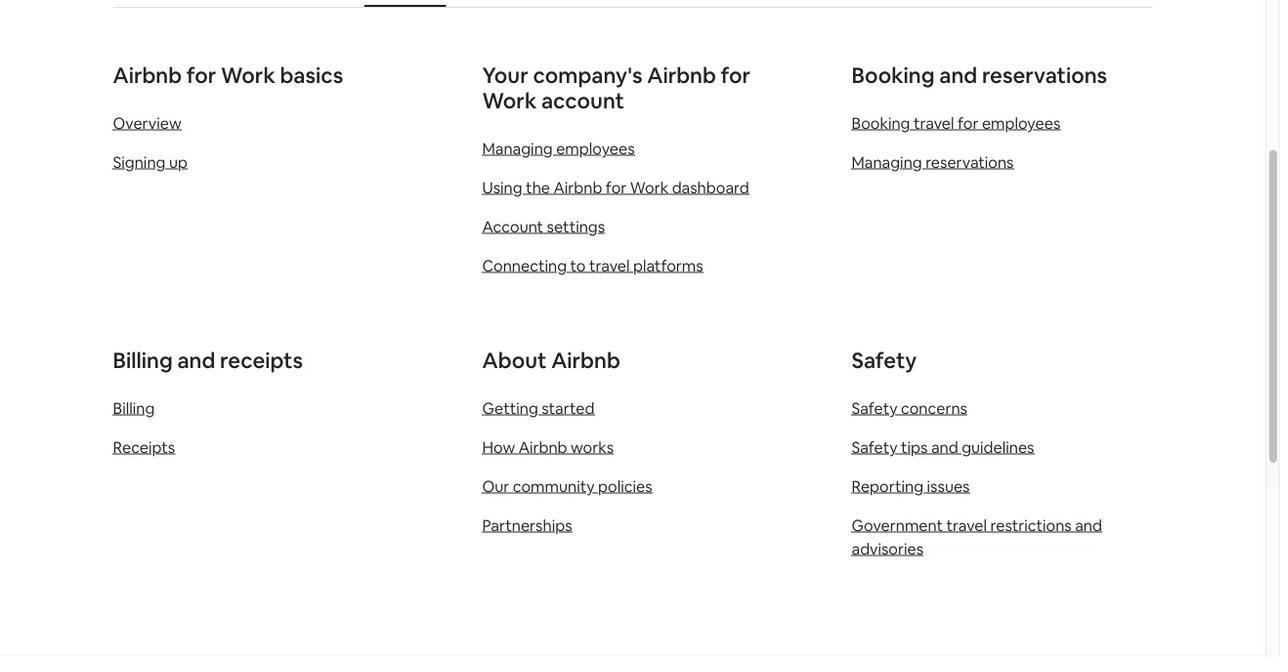 Task type: locate. For each thing, give the bounding box(es) containing it.
work left basics
[[221, 61, 275, 89]]

works
[[571, 437, 614, 458]]

managing down the booking travel for employees link
[[852, 152, 923, 172]]

receipts link
[[113, 437, 175, 458]]

2 vertical spatial safety
[[852, 437, 898, 458]]

1 vertical spatial travel
[[589, 256, 630, 276]]

about
[[482, 347, 547, 374]]

for inside your company's airbnb for work account
[[721, 61, 751, 89]]

travel inside government travel restrictions and advisories
[[947, 516, 987, 536]]

1 booking from the top
[[852, 61, 935, 89]]

overview
[[113, 113, 182, 133]]

1 vertical spatial booking
[[852, 113, 911, 133]]

billing for billing and receipts
[[113, 347, 173, 374]]

1 horizontal spatial work
[[482, 87, 537, 114]]

and
[[940, 61, 978, 89], [177, 347, 215, 374], [932, 437, 959, 458], [1076, 516, 1103, 536]]

receipts
[[113, 437, 175, 458]]

for
[[187, 61, 216, 89], [721, 61, 751, 89], [958, 113, 979, 133], [606, 177, 627, 197]]

issues
[[927, 477, 970, 497]]

account
[[541, 87, 625, 114]]

managing up using
[[482, 138, 553, 158]]

billing up 'receipts' link
[[113, 398, 155, 418]]

overview link
[[113, 113, 182, 133]]

2 safety from the top
[[852, 398, 898, 418]]

billing link
[[113, 398, 155, 418]]

1 horizontal spatial managing
[[852, 152, 923, 172]]

safety left tips
[[852, 437, 898, 458]]

work up managing employees at the top left of page
[[482, 87, 537, 114]]

platforms
[[633, 256, 703, 276]]

work
[[221, 61, 275, 89], [482, 87, 537, 114], [630, 177, 669, 197]]

2 booking from the top
[[852, 113, 911, 133]]

1 billing from the top
[[113, 347, 173, 374]]

about airbnb
[[482, 347, 621, 374]]

0 vertical spatial travel
[[914, 113, 955, 133]]

booking for booking travel for employees
[[852, 113, 911, 133]]

to
[[570, 256, 586, 276]]

account settings link
[[482, 217, 605, 237]]

travel up managing reservations at the top right of the page
[[914, 113, 955, 133]]

airbnb inside your company's airbnb for work account
[[647, 61, 716, 89]]

billing
[[113, 347, 173, 374], [113, 398, 155, 418]]

1 vertical spatial reservations
[[926, 152, 1014, 172]]

0 vertical spatial booking
[[852, 61, 935, 89]]

guidelines
[[962, 437, 1035, 458]]

0 vertical spatial employees
[[982, 113, 1061, 133]]

signing up link
[[113, 152, 188, 172]]

our
[[482, 477, 510, 497]]

work inside your company's airbnb for work account
[[482, 87, 537, 114]]

managing reservations
[[852, 152, 1014, 172]]

safety up "safety concerns" link
[[852, 347, 917, 374]]

airbnb right company's
[[647, 61, 716, 89]]

booking up 'booking travel for employees'
[[852, 61, 935, 89]]

tab list
[[113, 0, 1153, 7]]

0 horizontal spatial managing
[[482, 138, 553, 158]]

1 vertical spatial billing
[[113, 398, 155, 418]]

2 horizontal spatial work
[[630, 177, 669, 197]]

0 vertical spatial safety
[[852, 347, 917, 374]]

receipts
[[220, 347, 303, 374]]

travel right to
[[589, 256, 630, 276]]

advisories
[[852, 539, 924, 559]]

safety
[[852, 347, 917, 374], [852, 398, 898, 418], [852, 437, 898, 458]]

1 vertical spatial safety
[[852, 398, 898, 418]]

safety tips and guidelines
[[852, 437, 1035, 458]]

travel down issues
[[947, 516, 987, 536]]

booking travel for employees link
[[852, 113, 1061, 133]]

employees down booking and reservations
[[982, 113, 1061, 133]]

safety concerns link
[[852, 398, 968, 418]]

billing for billing
[[113, 398, 155, 418]]

using the airbnb for work dashboard
[[482, 177, 750, 197]]

connecting to travel platforms
[[482, 256, 703, 276]]

basics
[[280, 61, 343, 89]]

0 vertical spatial reservations
[[982, 61, 1108, 89]]

government travel restrictions and advisories
[[852, 516, 1103, 559]]

our community policies
[[482, 477, 653, 497]]

work for your
[[482, 87, 537, 114]]

work left dashboard
[[630, 177, 669, 197]]

managing employees link
[[482, 138, 635, 158]]

reservations
[[982, 61, 1108, 89], [926, 152, 1014, 172]]

booking travel for employees
[[852, 113, 1061, 133]]

2 billing from the top
[[113, 398, 155, 418]]

getting started link
[[482, 398, 595, 418]]

travel for government
[[947, 516, 987, 536]]

3 safety from the top
[[852, 437, 898, 458]]

tips
[[901, 437, 928, 458]]

billing up billing link
[[113, 347, 173, 374]]

managing
[[482, 138, 553, 158], [852, 152, 923, 172]]

booking
[[852, 61, 935, 89], [852, 113, 911, 133]]

safety for safety tips and guidelines
[[852, 437, 898, 458]]

booking up managing reservations at the top right of the page
[[852, 113, 911, 133]]

the
[[526, 177, 550, 197]]

1 safety from the top
[[852, 347, 917, 374]]

airbnb
[[113, 61, 182, 89], [647, 61, 716, 89], [554, 177, 603, 197], [551, 347, 621, 374], [519, 437, 568, 458]]

2 vertical spatial travel
[[947, 516, 987, 536]]

1 horizontal spatial employees
[[982, 113, 1061, 133]]

safety left concerns
[[852, 398, 898, 418]]

travel
[[914, 113, 955, 133], [589, 256, 630, 276], [947, 516, 987, 536]]

employees
[[982, 113, 1061, 133], [556, 138, 635, 158]]

0 horizontal spatial work
[[221, 61, 275, 89]]

managing employees
[[482, 138, 635, 158]]

0 vertical spatial billing
[[113, 347, 173, 374]]

managing for managing employees
[[482, 138, 553, 158]]

managing reservations link
[[852, 152, 1014, 172]]

and right tips
[[932, 437, 959, 458]]

signing
[[113, 152, 166, 172]]

1 vertical spatial employees
[[556, 138, 635, 158]]

started
[[542, 398, 595, 418]]

account settings
[[482, 217, 605, 237]]

safety tips and guidelines link
[[852, 437, 1035, 458]]

and right restrictions
[[1076, 516, 1103, 536]]

booking and reservations
[[852, 61, 1108, 89]]

airbnb up started
[[551, 347, 621, 374]]

employees up using the airbnb for work dashboard link
[[556, 138, 635, 158]]

how airbnb works
[[482, 437, 614, 458]]



Task type: vqa. For each thing, say whether or not it's contained in the screenshot.
and inside Government travel restrictions and advisories
yes



Task type: describe. For each thing, give the bounding box(es) containing it.
using the airbnb for work dashboard link
[[482, 177, 750, 197]]

partnerships
[[482, 516, 572, 536]]

up
[[169, 152, 188, 172]]

dashboard
[[672, 177, 750, 197]]

your
[[482, 61, 529, 89]]

safety concerns
[[852, 398, 968, 418]]

partnerships link
[[482, 516, 572, 536]]

how
[[482, 437, 515, 458]]

account
[[482, 217, 544, 237]]

travel for booking
[[914, 113, 955, 133]]

reporting issues
[[852, 477, 970, 497]]

safety for safety
[[852, 347, 917, 374]]

reporting issues link
[[852, 477, 970, 497]]

managing for managing reservations
[[852, 152, 923, 172]]

company's
[[533, 61, 643, 89]]

0 horizontal spatial employees
[[556, 138, 635, 158]]

airbnb up overview link
[[113, 61, 182, 89]]

booking for booking and reservations
[[852, 61, 935, 89]]

getting started
[[482, 398, 595, 418]]

connecting to travel platforms link
[[482, 256, 703, 276]]

policies
[[598, 477, 653, 497]]

signing up
[[113, 152, 188, 172]]

connecting
[[482, 256, 567, 276]]

your company's airbnb for work account
[[482, 61, 751, 114]]

reporting
[[852, 477, 924, 497]]

and up 'booking travel for employees'
[[940, 61, 978, 89]]

our community policies link
[[482, 477, 653, 497]]

getting
[[482, 398, 538, 418]]

government
[[852, 516, 943, 536]]

safety for safety concerns
[[852, 398, 898, 418]]

how airbnb works link
[[482, 437, 614, 458]]

and left receipts
[[177, 347, 215, 374]]

work for using
[[630, 177, 669, 197]]

concerns
[[901, 398, 968, 418]]

government travel restrictions and advisories link
[[852, 516, 1103, 559]]

using
[[482, 177, 523, 197]]

settings
[[547, 217, 605, 237]]

airbnb down getting started link
[[519, 437, 568, 458]]

restrictions
[[991, 516, 1072, 536]]

billing and receipts
[[113, 347, 303, 374]]

community
[[513, 477, 595, 497]]

airbnb up settings
[[554, 177, 603, 197]]

and inside government travel restrictions and advisories
[[1076, 516, 1103, 536]]

airbnb for work basics
[[113, 61, 343, 89]]



